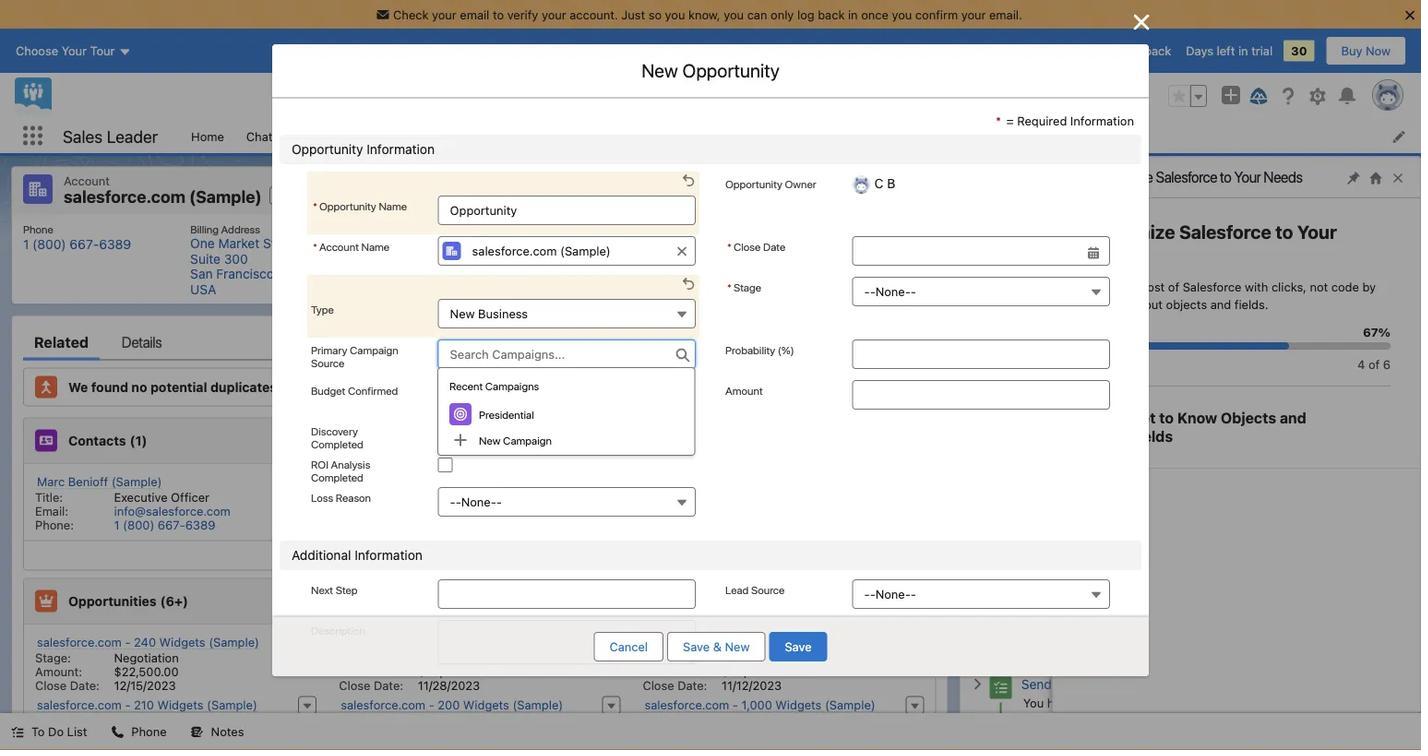 Task type: locate. For each thing, give the bounding box(es) containing it.
0 horizontal spatial save
[[683, 640, 710, 654]]

to inside customize salesforce to your needs
[[1275, 221, 1293, 243]]

2 vertical spatial none-
[[875, 587, 911, 601]]

(sample) inside 'link'
[[825, 698, 875, 712]]

your left edit
[[1234, 168, 1261, 186]]

text default image
[[453, 433, 468, 448], [11, 726, 24, 739], [111, 726, 124, 739]]

salesforce.com inside "element"
[[341, 635, 426, 649]]

0 vertical spatial 1
[[23, 237, 29, 252]]

0 vertical spatial name
[[379, 199, 407, 212]]

contacts inside related tab panel
[[68, 433, 126, 448]]

widgets inside salesforce.com - 200 widgets (sample) link
[[463, 698, 509, 712]]

None text field
[[438, 196, 696, 225], [852, 236, 1110, 266], [438, 196, 696, 225], [852, 236, 1110, 266]]

2 you from the left
[[724, 7, 744, 21]]

next step
[[311, 583, 358, 596]]

0 vertical spatial chatter
[[246, 129, 288, 143]]

campaigns inside list item
[[811, 129, 874, 143]]

salesforce.com - 1,000 widgets (sample)
[[645, 698, 875, 712]]

1 vertical spatial 1
[[114, 518, 120, 532]]

up
[[1094, 677, 1109, 692]]

0 horizontal spatial chatter
[[246, 129, 288, 143]]

* up 94105
[[313, 240, 317, 253]]

* = required information
[[996, 114, 1134, 127]]

close inside $34,000.00 close date:
[[643, 679, 674, 693]]

confirm
[[915, 7, 958, 21]]

account.
[[324, 380, 381, 395]]

1 vertical spatial (800)
[[123, 518, 154, 532]]

0 horizontal spatial your
[[1234, 168, 1261, 186]]

* stage --none--
[[727, 281, 916, 299]]

notes button
[[180, 713, 255, 750]]

you inside send follow up email for customer conference (sample) you had a task with marc benioff (sample)
[[1023, 696, 1044, 710]]

new inside related tab panel
[[884, 594, 909, 608]]

list
[[180, 119, 1421, 153], [12, 215, 1409, 304]]

executive officer email:
[[35, 490, 209, 518]]

chatter link for activity link
[[1071, 323, 1115, 360]]

content
[[1016, 129, 1061, 143]]

task image
[[990, 555, 1012, 577], [990, 677, 1012, 699]]

0 vertical spatial source
[[311, 356, 344, 369]]

website
[[399, 222, 437, 235]]

salesforce.com for salesforce.com - 200 widgets (sample)
[[341, 698, 426, 712]]

1 horizontal spatial marc
[[1073, 509, 1103, 524]]

source up "budget"
[[311, 356, 344, 369]]

benioff
[[68, 475, 108, 489], [1168, 698, 1208, 712]]

1 vertical spatial task image
[[990, 677, 1012, 699]]

chatter link down "learning"
[[1071, 323, 1115, 360]]

1 horizontal spatial benioff
[[1168, 698, 1208, 712]]

667- down officer
[[158, 518, 185, 532]]

none- inside lead source --none--
[[875, 587, 911, 601]]

inverse image
[[1130, 11, 1153, 33]]

date: inside $35,000.00 close date:
[[374, 679, 403, 693]]

0 horizontal spatial (800)
[[32, 237, 66, 252]]

group up '--none--' button at the top right of the page
[[725, 236, 1110, 266]]

so
[[648, 7, 662, 21]]

negotiation amount: inside salesforce.com - 240 widgets (sample) element
[[35, 651, 179, 679]]

0 vertical spatial owner
[[785, 177, 816, 190]]

email inside send follow up email for customer conference (sample) you had a task with marc benioff (sample)
[[1113, 677, 1144, 692]]

1 horizontal spatial analysis
[[457, 714, 503, 728]]

officer
[[171, 490, 209, 504]]

contacts up the marc benioff (sample)
[[68, 433, 126, 448]]

salesforce.com (sample)
[[64, 187, 262, 207]]

sales leader
[[63, 126, 158, 146]]

in right left
[[1238, 44, 1248, 58]]

• right activities
[[1300, 408, 1306, 422]]

text default image inside the to do list button
[[11, 726, 24, 739]]

1 vertical spatial phone
[[131, 725, 167, 739]]

tab list containing activity
[[971, 323, 1398, 360]]

1 horizontal spatial source
[[751, 583, 785, 596]]

2 tab list from the left
[[971, 323, 1398, 360]]

widgets
[[159, 635, 205, 649], [463, 635, 509, 649], [767, 635, 813, 649], [157, 698, 203, 712], [463, 698, 509, 712], [775, 698, 822, 712]]

salesforce.com inside 'link'
[[645, 698, 729, 712]]

send follow up email for customer conference (sample) link
[[1021, 676, 1352, 692]]

types
[[1326, 408, 1357, 422]]

negotiation for 210
[[114, 714, 179, 728]]

source inside lead source --none--
[[751, 583, 785, 596]]

2 horizontal spatial analysis
[[761, 651, 807, 665]]

campaign inside primary campaign source
[[350, 343, 398, 356]]

task right a
[[1081, 696, 1105, 710]]

0 horizontal spatial phone
[[23, 222, 53, 235]]

you have an upcoming task with for partnership
[[1023, 574, 1206, 588]]

2 an from the top
[[1077, 574, 1090, 588]]

needs left delete
[[1264, 168, 1303, 186]]

contacts
[[920, 129, 970, 143], [68, 433, 126, 448]]

1 vertical spatial campaign
[[503, 434, 552, 447]]

widgets up won
[[463, 635, 509, 649]]

chatter right home
[[246, 129, 288, 143]]

(800) inside marc benioff (sample) element
[[123, 518, 154, 532]]

benioff down 'send follow up email for customer conference (sample)' link
[[1168, 698, 1208, 712]]

Primary Campaign Source text field
[[438, 340, 696, 369]]

marc inside related tab panel
[[37, 475, 65, 489]]

1 vertical spatial upcoming
[[1094, 574, 1149, 588]]

2 horizontal spatial marc
[[1137, 698, 1164, 712]]

2 you from the top
[[1023, 574, 1044, 588]]

list
[[67, 725, 87, 739]]

1 horizontal spatial you
[[724, 7, 744, 21]]

completed
[[311, 437, 363, 450], [311, 471, 363, 484]]

completed inside roi analysis completed
[[311, 471, 363, 484]]

1 vertical spatial salesforce
[[1179, 221, 1271, 243]]

1 save from the left
[[683, 640, 710, 654]]

1 vertical spatial 6389
[[185, 518, 215, 532]]

amount:
[[35, 665, 82, 679], [339, 665, 386, 679], [643, 665, 690, 679], [35, 728, 82, 741]]

667- inside "phone 1 (800) 667-6389"
[[70, 237, 99, 252]]

widgets inside salesforce.com - 350 widgets (sample) link
[[463, 635, 509, 649]]

negotiation amount: inside salesforce.com - 210 widgets (sample) element
[[35, 714, 179, 741]]

2 vertical spatial information
[[355, 548, 423, 563]]

2 negotiation amount: from the top
[[35, 714, 179, 741]]

task inside send follow up email for customer conference (sample) you had a task with marc benioff (sample)
[[1081, 696, 1105, 710]]

widgets up text default image
[[157, 698, 203, 712]]

next
[[311, 583, 333, 596]]

0 horizontal spatial of
[[280, 380, 293, 395]]

0 vertical spatial campaigns
[[811, 129, 874, 143]]

to down edit button
[[1275, 221, 1293, 243]]

loss reason --none--
[[311, 491, 502, 509]]

1 horizontal spatial save
[[785, 640, 812, 654]]

new opportunity
[[641, 60, 780, 81]]

buy now
[[1341, 44, 1391, 58]]

widgets right 1,000
[[775, 698, 822, 712]]

1 vertical spatial have
[[1047, 574, 1073, 588]]

new inside option
[[479, 434, 501, 447]]

salesforce.com - 210 widgets (sample) link
[[37, 698, 257, 713]]

1 an from the top
[[1077, 528, 1090, 542]]

negotiation inside salesforce.com - 1,000 widgets (sample) element
[[722, 714, 786, 728]]

stage: inside salesforce.com - 240 widgets (sample) element
[[35, 651, 71, 665]]

save left &
[[683, 640, 710, 654]]

an for partnership
[[1077, 574, 1090, 588]]

negotiation for 240
[[114, 651, 179, 665]]

with inside make the most of salesforce with clicks, not code by learning about objects and fields.
[[1245, 280, 1268, 293]]

information up step
[[355, 548, 423, 563]]

email:
[[35, 504, 68, 518]]

chatter link right home
[[235, 119, 299, 153]]

salesforce.com - 350 widgets (sample) element
[[328, 632, 632, 694]]

check your email to verify your account. just so you know, you can only log back in once you confirm your email.
[[393, 7, 1022, 21]]

2 vertical spatial analysis
[[457, 714, 503, 728]]

you left can
[[724, 7, 744, 21]]

you right once
[[892, 7, 912, 21]]

to left schedule
[[1106, 509, 1118, 524]]

(sample) down save button
[[825, 698, 875, 712]]

none- inside loss reason --none--
[[461, 495, 496, 509]]

close for $35,000.00 close date:
[[339, 679, 370, 693]]

$35,000.00 close date:
[[339, 665, 483, 693]]

salesforce.com down $35,000.00 close date:
[[341, 698, 426, 712]]

0 vertical spatial group
[[1168, 85, 1207, 107]]

clicks,
[[1272, 280, 1307, 293]]

none- for loss reason --none--
[[461, 495, 496, 509]]

analysis inside salesforce.com - 200 widgets (sample) element
[[457, 714, 503, 728]]

customize inside customize salesforce to your needs
[[1082, 221, 1175, 243]]

&
[[713, 640, 722, 654]]

1 date: from the left
[[70, 679, 100, 693]]

salesforce.com - 240 widgets (sample)
[[37, 635, 259, 649]]

text default image
[[191, 726, 204, 739]]

campaign down presidential
[[503, 434, 552, 447]]

new campaign
[[479, 434, 552, 447]]

date: up list
[[70, 679, 100, 693]]

* left the =
[[996, 114, 1001, 127]]

an up discuss
[[1077, 528, 1090, 542]]

1 have from the top
[[1047, 528, 1073, 542]]

1 vertical spatial opportunities
[[68, 594, 157, 609]]

tab list down objects
[[971, 323, 1398, 360]]

contacts for contacts (1)
[[68, 433, 126, 448]]

completed up loss
[[311, 471, 363, 484]]

stage: for salesforce.com - 240 widgets (sample)
[[35, 651, 71, 665]]

an
[[1077, 528, 1090, 542], [1077, 574, 1090, 588]]

1 vertical spatial contacts
[[68, 433, 126, 448]]

your inside customize salesforce to your needs
[[1297, 221, 1337, 243]]

close for * close date
[[734, 240, 761, 253]]

1 vertical spatial 1 (800) 667-6389 link
[[114, 518, 215, 532]]

1 horizontal spatial all
[[1230, 408, 1244, 422]]

opportunities inside list item
[[688, 129, 765, 143]]

salesforce.com - 240 widgets (sample) link
[[37, 635, 259, 650]]

opportunity up * opportunity name
[[292, 142, 363, 157]]

to left verify
[[493, 7, 504, 21]]

1
[[23, 237, 29, 252], [114, 518, 120, 532]]

Stage, --None-- button
[[852, 277, 1110, 306]]

buy now button
[[1326, 36, 1406, 66]]

0 horizontal spatial group
[[725, 236, 1110, 266]]

make
[[1082, 280, 1112, 293]]

stage: inside salesforce.com - 210 widgets (sample) element
[[35, 714, 71, 728]]

new for new button
[[884, 594, 909, 608]]

analysis inside roi analysis completed
[[331, 458, 370, 471]]

0 vertical spatial have
[[1047, 528, 1073, 542]]

1 horizontal spatial 667-
[[158, 518, 185, 532]]

needs down 320
[[722, 651, 758, 665]]

additional information
[[292, 548, 423, 563]]

upcoming down partnership
[[1094, 574, 1149, 588]]

source right lead at the right of the page
[[751, 583, 785, 596]]

1 task image from the top
[[990, 555, 1012, 577]]

1 vertical spatial source
[[751, 583, 785, 596]]

date: down save & new button
[[677, 679, 707, 693]]

date: for $35,000.00
[[374, 679, 403, 693]]

0 vertical spatial negotiation amount:
[[35, 651, 179, 679]]

analysis
[[331, 458, 370, 471], [761, 651, 807, 665], [457, 714, 503, 728]]

1 vertical spatial negotiation amount:
[[35, 714, 179, 741]]

phone for phone 1 (800) 667-6389
[[23, 222, 53, 235]]

2 horizontal spatial text default image
[[453, 433, 468, 448]]

text default image inside new campaign option
[[453, 433, 468, 448]]

tab list down business
[[23, 323, 936, 360]]

customize salesforce to your needs
[[1090, 168, 1303, 186], [1082, 221, 1337, 266]]

task image left send
[[990, 677, 1012, 699]]

667- down 'salesforce.com (sample)'
[[70, 237, 99, 252]]

date: inside $22,500.00 close date:
[[70, 679, 100, 693]]

none- inside * stage --none--
[[875, 285, 911, 299]]

0 vertical spatial upcoming
[[1094, 528, 1149, 542]]

have for discuss
[[1047, 574, 1073, 588]]

0 horizontal spatial benioff
[[68, 475, 108, 489]]

1 inside marc benioff (sample) element
[[114, 518, 120, 532]]

-
[[864, 285, 870, 299], [870, 285, 875, 299], [911, 285, 916, 299], [450, 495, 456, 509], [456, 495, 461, 509], [496, 495, 502, 509], [864, 587, 870, 601], [870, 587, 875, 601], [911, 587, 916, 601], [125, 635, 131, 649], [429, 635, 434, 649], [733, 635, 738, 649], [125, 698, 131, 712], [429, 698, 434, 712], [733, 698, 738, 712]]

negotiation inside salesforce.com - 210 widgets (sample) element
[[114, 714, 179, 728]]

2 have from the top
[[1047, 574, 1073, 588]]

needs
[[1264, 168, 1303, 186], [1082, 244, 1138, 266], [722, 651, 758, 665], [418, 714, 454, 728]]

negotiation amount: down the 240
[[35, 651, 179, 679]]

widgets inside 'salesforce.com - 320 widgets (sample)' "link"
[[767, 635, 813, 649]]

all right time
[[1230, 408, 1244, 422]]

completed up the roi
[[311, 437, 363, 450]]

salesforce.com down $34,000.00 close date:
[[645, 698, 729, 712]]

opportunities up the 240
[[68, 594, 157, 609]]

opportunities down search... button
[[688, 129, 765, 143]]

close inside $22,500.00 close date:
[[35, 679, 67, 693]]

0 vertical spatial 667-
[[70, 237, 99, 252]]

suite
[[190, 251, 221, 266]]

opportunities for opportunities
[[688, 129, 765, 143]]

owner
[[785, 177, 816, 190], [658, 222, 690, 235]]

0 vertical spatial you
[[1023, 528, 1044, 542]]

salesforce.com - 1,000 widgets (sample) element
[[632, 694, 935, 750]]

salesforce.com up needs analysis amount: at bottom
[[645, 635, 729, 649]]

closed
[[418, 651, 457, 665]]

0 horizontal spatial your
[[432, 7, 457, 21]]

* opportunity name
[[313, 199, 407, 212]]

needs analysis
[[418, 714, 503, 728]]

contacts for contacts
[[920, 129, 970, 143]]

(800) inside "phone 1 (800) 667-6389"
[[32, 237, 66, 252]]

salesforce down hierarchy
[[1179, 221, 1271, 243]]

widgets right the 240
[[159, 635, 205, 649]]

2 save from the left
[[785, 640, 812, 654]]

1 horizontal spatial your
[[542, 7, 566, 21]]

campaign up confirmed
[[350, 343, 398, 356]]

1 negotiation amount: from the top
[[35, 651, 179, 679]]

information for additional information
[[355, 548, 423, 563]]

1 vertical spatial owner
[[658, 222, 690, 235]]

owner up b on the top left of the page
[[658, 222, 690, 235]]

all
[[1176, 408, 1190, 422], [1230, 408, 1244, 422], [1309, 408, 1323, 422]]

1 horizontal spatial 1
[[114, 518, 120, 532]]

required
[[1017, 114, 1067, 127]]

email right up
[[1113, 677, 1144, 692]]

opportunities image
[[35, 590, 57, 612]]

date: left the 11/28/2023
[[374, 679, 403, 693]]

0 vertical spatial phone
[[23, 222, 53, 235]]

stage: inside salesforce.com - 1,000 widgets (sample) element
[[643, 714, 679, 728]]

0 vertical spatial completed
[[311, 437, 363, 450]]

all left types
[[1309, 408, 1323, 422]]

upcoming for marc
[[1094, 528, 1149, 542]]

trial
[[1251, 44, 1273, 58]]

1 vertical spatial information
[[367, 142, 435, 157]]

salesforce.com down leader
[[64, 187, 185, 207]]

Lead Source button
[[852, 580, 1110, 609]]

2 vertical spatial marc
[[1137, 698, 1164, 712]]

0 vertical spatial 6389
[[99, 237, 131, 252]]

3 your from the left
[[961, 7, 986, 21]]

information for opportunity information
[[367, 142, 435, 157]]

task for opportunities
[[1152, 574, 1176, 588]]

salesforce.com inside "link"
[[645, 635, 729, 649]]

no
[[131, 380, 147, 395]]

chatter down "learning"
[[1071, 333, 1115, 351]]

you
[[665, 7, 685, 21], [724, 7, 744, 21], [892, 7, 912, 21]]

account down sales in the top left of the page
[[64, 173, 110, 187]]

widgets inside the salesforce.com - 210 widgets (sample) link
[[157, 698, 203, 712]]

6389 down officer
[[185, 518, 215, 532]]

1 tab list from the left
[[23, 323, 936, 360]]

your
[[432, 7, 457, 21], [542, 7, 566, 21], [961, 7, 986, 21]]

widgets inside salesforce.com - 240 widgets (sample) link
[[159, 635, 205, 649]]

website http://www.salesforce.com
[[399, 222, 557, 252]]

salesforce inside customize salesforce to your needs
[[1179, 221, 1271, 243]]

search...
[[533, 89, 583, 103]]

1 you from the top
[[1023, 528, 1044, 542]]

3 date: from the left
[[677, 679, 707, 693]]

close inside $35,000.00 close date:
[[339, 679, 370, 693]]

campaign inside option
[[503, 434, 552, 447]]

0 vertical spatial your
[[1234, 168, 1261, 186]]

customize down 'assets' list item
[[1090, 168, 1153, 186]]

1 vertical spatial marc
[[1073, 509, 1103, 524]]

text default image left to
[[11, 726, 24, 739]]

by
[[1363, 280, 1376, 293]]

0 vertical spatial 1 (800) 667-6389 link
[[23, 237, 131, 252]]

opportunities inside related tab panel
[[68, 594, 157, 609]]

1 vertical spatial benioff
[[1168, 698, 1208, 712]]

delete
[[1317, 184, 1354, 198]]

contacts right campaigns list item
[[920, 129, 970, 143]]

benioff inside related tab panel
[[68, 475, 108, 489]]

- inside the salesforce.com - 210 widgets (sample) link
[[125, 698, 131, 712]]

1 upcoming from the top
[[1094, 528, 1149, 542]]

* inside * stage --none--
[[727, 281, 732, 293]]

phone inside "phone 1 (800) 667-6389"
[[23, 222, 53, 235]]

2 horizontal spatial you
[[892, 7, 912, 21]]

you for discuss partnership opportunities (sample)
[[1023, 574, 1044, 588]]

marc
[[37, 475, 65, 489], [1073, 509, 1103, 524], [1137, 698, 1164, 712]]

0 vertical spatial email
[[460, 7, 489, 21]]

step
[[336, 583, 358, 596]]

opportunities for opportunities (6+)
[[68, 594, 157, 609]]

0 horizontal spatial analysis
[[331, 458, 370, 471]]

1 horizontal spatial of
[[1168, 280, 1179, 293]]

benioff up executive officer email:
[[68, 475, 108, 489]]

account
[[64, 173, 110, 187], [1132, 184, 1178, 198], [616, 222, 656, 235], [319, 240, 359, 253]]

of up objects
[[1168, 280, 1179, 293]]

feedback
[[1117, 44, 1171, 58]]

task down the call marc to schedule demo (sample)
[[1152, 528, 1176, 542]]

0 horizontal spatial email
[[460, 7, 489, 21]]

contacts inside list item
[[920, 129, 970, 143]]

0 horizontal spatial marc
[[37, 475, 65, 489]]

list containing home
[[180, 119, 1421, 153]]

3 you from the left
[[892, 7, 912, 21]]

list box containing recent campaigns
[[437, 367, 695, 456]]

0 vertical spatial (800)
[[32, 237, 66, 252]]

phone inside button
[[131, 725, 167, 739]]

(sample) down salesforce.com - 350 widgets (sample) "element"
[[513, 698, 563, 712]]

salesforce up and
[[1183, 280, 1242, 293]]

your right check
[[432, 7, 457, 21]]

email left verify
[[460, 7, 489, 21]]

salesforce.com - 210 widgets (sample) element
[[24, 694, 328, 750]]

task down discuss partnership opportunities (sample) at the right of the page
[[1152, 574, 1176, 588]]

1 horizontal spatial date:
[[374, 679, 403, 693]]

widgets inside salesforce.com - 1,000 widgets (sample) 'link'
[[775, 698, 822, 712]]

1 horizontal spatial phone
[[131, 725, 167, 739]]

analysis for roi analysis completed
[[331, 458, 370, 471]]

2 vertical spatial salesforce
[[1183, 280, 1242, 293]]

320
[[742, 635, 764, 649]]

code
[[1331, 280, 1359, 293]]

analysis down the discovery completed
[[331, 458, 370, 471]]

task image for you had a task with
[[990, 677, 1012, 699]]

amount: inside 'closed won amount:'
[[339, 665, 386, 679]]

0 horizontal spatial tab list
[[23, 323, 936, 360]]

None text field
[[438, 620, 696, 664]]

1 all from the left
[[1176, 408, 1190, 422]]

2 you have an upcoming task with from the top
[[1023, 574, 1206, 588]]

1 horizontal spatial contacts
[[920, 129, 970, 143]]

Next Step text field
[[438, 580, 696, 609]]

needs analysis amount:
[[643, 651, 807, 679]]

1 horizontal spatial opportunities
[[688, 129, 765, 143]]

1 horizontal spatial chatter
[[1071, 333, 1115, 351]]

0 vertical spatial of
[[1168, 280, 1179, 293]]

amount
[[725, 384, 763, 397]]

negotiation inside salesforce.com - 240 widgets (sample) element
[[114, 651, 179, 665]]

2 horizontal spatial date:
[[677, 679, 707, 693]]

analysis inside needs analysis amount:
[[761, 651, 807, 665]]

close
[[734, 240, 761, 253], [35, 679, 67, 693], [339, 679, 370, 693], [643, 679, 674, 693]]

analysis down salesforce.com - 200 widgets (sample) link
[[457, 714, 503, 728]]

negotiation amount: for $22,500.00
[[35, 651, 179, 679]]

to left edit button
[[1220, 168, 1232, 186]]

(800)
[[32, 237, 66, 252], [123, 518, 154, 532]]

- inside salesforce.com - 350 widgets (sample) link
[[429, 635, 434, 649]]

campaign for primary campaign source
[[350, 343, 398, 356]]

0 horizontal spatial contacts
[[68, 433, 126, 448]]

6389 inside marc benioff (sample) element
[[185, 518, 215, 532]]

1 vertical spatial you
[[1023, 574, 1044, 588]]

name
[[379, 199, 407, 212], [361, 240, 390, 253]]

negotiation down 1,000
[[722, 714, 786, 728]]

* for * stage --none--
[[727, 281, 732, 293]]

2 completed from the top
[[311, 471, 363, 484]]

0 vertical spatial customize
[[1090, 168, 1153, 186]]

of
[[1168, 280, 1179, 293], [280, 380, 293, 395]]

forecasts
[[310, 129, 365, 143]]

group containing *
[[725, 236, 1110, 266]]

your
[[1234, 168, 1261, 186], [1297, 221, 1337, 243]]

reason
[[336, 491, 371, 504]]

1 vertical spatial name
[[361, 240, 390, 253]]

1 horizontal spatial text default image
[[111, 726, 124, 739]]

0 horizontal spatial in
[[848, 7, 858, 21]]

account right view
[[1132, 184, 1178, 198]]

(sample) up the notes
[[207, 698, 257, 712]]

most
[[1137, 280, 1165, 293]]

1 inside "phone 1 (800) 667-6389"
[[23, 237, 29, 252]]

1 vertical spatial campaigns
[[485, 379, 539, 392]]

task for to
[[1152, 528, 1176, 542]]

0 horizontal spatial campaign
[[350, 343, 398, 356]]

close inside group
[[734, 240, 761, 253]]

in right back
[[848, 7, 858, 21]]

the
[[1116, 280, 1134, 293]]

0 vertical spatial benioff
[[68, 475, 108, 489]]

* for * close date
[[727, 240, 732, 253]]

phone
[[23, 222, 53, 235], [131, 725, 167, 739]]

your right verify
[[542, 7, 566, 21]]

* left the "date"
[[727, 240, 732, 253]]

dashboards list item
[[376, 119, 489, 153]]

analysis for needs analysis amount:
[[761, 651, 807, 665]]

1 vertical spatial email
[[1113, 677, 1144, 692]]

save for save & new
[[683, 640, 710, 654]]

billing
[[190, 222, 219, 235]]

stage: inside salesforce.com - 200 widgets (sample) element
[[339, 714, 375, 728]]

negotiation down the salesforce.com - 210 widgets (sample) link
[[114, 714, 179, 728]]

account inside button
[[1132, 184, 1178, 198]]

tab list
[[23, 323, 936, 360], [971, 323, 1398, 360]]

1 horizontal spatial chatter link
[[1071, 323, 1115, 360]]

salesforce.com - 320 widgets (sample) link
[[645, 635, 867, 650]]

group
[[1168, 85, 1207, 107], [725, 236, 1110, 266]]

upcoming for partnership
[[1094, 574, 1149, 588]]

* for * opportunity name
[[313, 199, 317, 212]]

2 task image from the top
[[990, 677, 1012, 699]]

1 vertical spatial chatter link
[[1071, 323, 1115, 360]]

owner for opportunity owner
[[785, 177, 816, 190]]

marc down for
[[1137, 698, 1164, 712]]

benioff inside send follow up email for customer conference (sample) you had a task with marc benioff (sample)
[[1168, 698, 1208, 712]]

1 horizontal spatial 6389
[[185, 518, 215, 532]]

list box
[[437, 367, 695, 456]]

negotiation down salesforce.com - 240 widgets (sample) link
[[114, 651, 179, 665]]

salesforce right view
[[1156, 168, 1217, 186]]

hierarchy
[[1181, 184, 1235, 198]]

0 vertical spatial chatter link
[[235, 119, 299, 153]]

edit button
[[1250, 176, 1303, 206]]

have
[[1047, 528, 1073, 542], [1047, 574, 1073, 588]]

information up assets
[[1070, 114, 1134, 127]]

salesforce.com up 'closed won amount:'
[[341, 635, 426, 649]]

name up "website"
[[379, 199, 407, 212]]

text default image for to
[[11, 726, 24, 739]]

list containing one market st
[[12, 215, 1409, 304]]

an down discuss
[[1077, 574, 1090, 588]]

date: inside $34,000.00 close date:
[[677, 679, 707, 693]]

(sample) inside "link"
[[816, 635, 867, 649]]

related tab panel
[[23, 360, 936, 750]]

1 you have an upcoming task with from the top
[[1023, 528, 1206, 542]]

home
[[191, 129, 224, 143]]

campaigns up opportunity owner
[[811, 129, 874, 143]]

0 vertical spatial marc
[[37, 475, 65, 489]]

0 vertical spatial opportunities
[[688, 129, 765, 143]]

presidential option
[[438, 400, 694, 429]]

3 you from the top
[[1023, 696, 1044, 710]]

all left time
[[1176, 408, 1190, 422]]

needs up "make"
[[1082, 244, 1138, 266]]

0 vertical spatial none-
[[875, 285, 911, 299]]

2 date: from the left
[[374, 679, 403, 693]]

2 upcoming from the top
[[1094, 574, 1149, 588]]

marc benioff (sample) element
[[24, 471, 328, 534]]

(sample) down next step text box
[[513, 635, 563, 649]]

6389 inside "phone 1 (800) 667-6389"
[[99, 237, 131, 252]]

your left the email.
[[961, 7, 986, 21]]

http://www.salesforce.com
[[399, 237, 557, 252]]

salesforce.com for salesforce.com - 1,000 widgets (sample)
[[645, 698, 729, 712]]

edit
[[1265, 184, 1287, 198]]



Task type: vqa. For each thing, say whether or not it's contained in the screenshot.
first ANALYTICS from the bottom of the page
no



Task type: describe. For each thing, give the bounding box(es) containing it.
notes
[[211, 725, 244, 739]]

stage: for salesforce.com - 210 widgets (sample)
[[35, 714, 71, 728]]

address
[[221, 222, 260, 235]]

3 all from the left
[[1309, 408, 1323, 422]]

name for * account name
[[361, 240, 390, 253]]

667- inside marc benioff (sample) element
[[158, 518, 185, 532]]

with inside send follow up email for customer conference (sample) you had a task with marc benioff (sample)
[[1108, 696, 1131, 710]]

of inside make the most of salesforce with clicks, not code by learning about objects and fields.
[[1168, 280, 1179, 293]]

not
[[1310, 280, 1328, 293]]

1 completed from the top
[[311, 437, 363, 450]]

campaigns list item
[[800, 119, 909, 153]]

activity link
[[983, 323, 1037, 360]]

0 vertical spatial customize salesforce to your needs
[[1090, 168, 1303, 186]]

1 • from the left
[[1221, 408, 1226, 422]]

1 vertical spatial customize salesforce to your needs
[[1082, 221, 1337, 266]]

salesforce.com - 350 widgets (sample)
[[341, 635, 563, 649]]

11/12/2023
[[722, 679, 782, 693]]

search... button
[[497, 81, 867, 111]]

=
[[1006, 114, 1014, 127]]

Amount text field
[[852, 380, 1110, 410]]

widgets for 1,000
[[775, 698, 822, 712]]

widgets for 350
[[463, 635, 509, 649]]

opportunity up search... button
[[682, 60, 780, 81]]

new inside type new business
[[450, 307, 475, 321]]

chatter link for 'home' link
[[235, 119, 299, 153]]

for
[[1148, 677, 1164, 692]]

(1)
[[130, 433, 147, 448]]

salesforce.com for salesforce.com (sample)
[[64, 187, 185, 207]]

phone for phone
[[131, 725, 167, 739]]

to do list button
[[0, 713, 98, 750]]

$22,500.00 close date:
[[35, 665, 179, 693]]

amount: inside needs analysis amount:
[[643, 665, 690, 679]]

salesforce.com for salesforce.com - 350 widgets (sample)
[[341, 635, 426, 649]]

san
[[190, 266, 213, 281]]

1 you from the left
[[665, 7, 685, 21]]

$34,000.00
[[722, 665, 787, 679]]

leave feedback link
[[1081, 44, 1171, 58]]

accounts link
[[579, 119, 653, 153]]

phone button
[[100, 713, 178, 750]]

time
[[1193, 408, 1218, 422]]

opportunity down opportunities list item
[[725, 177, 782, 190]]

probability
[[725, 343, 775, 356]]

(sample) right conference
[[1298, 677, 1352, 692]]

discuss
[[1047, 555, 1094, 570]]

you have an upcoming task with for marc
[[1023, 528, 1206, 542]]

cancel
[[609, 640, 648, 654]]

stage: for salesforce.com - 1,000 widgets (sample)
[[643, 714, 679, 728]]

http://www.salesforce.com link
[[399, 237, 557, 252]]

1 vertical spatial in
[[1238, 44, 1248, 58]]

buy
[[1341, 44, 1363, 58]]

date: for $34,000.00
[[677, 679, 707, 693]]

opportunities list item
[[677, 119, 800, 153]]

negotiation amount: for $20,000.00
[[35, 714, 179, 741]]

$35,000.00
[[418, 665, 483, 679]]

to
[[31, 725, 45, 739]]

opportunity up * account name
[[319, 199, 376, 212]]

(sample) right demo in the bottom of the page
[[1216, 509, 1270, 524]]

none- for lead source --none--
[[875, 587, 911, 601]]

reports link
[[489, 119, 555, 153]]

primary
[[311, 343, 347, 356]]

0 vertical spatial salesforce
[[1156, 168, 1217, 186]]

marc benioff (sample)
[[37, 475, 162, 489]]

make the most of salesforce with clicks, not code by learning about objects and fields.
[[1082, 280, 1376, 311]]

1 (800) 667-6389
[[114, 518, 215, 532]]

primary campaign source
[[311, 343, 398, 369]]

new campaign option
[[438, 429, 694, 451]]

phone 1 (800) 667-6389
[[23, 222, 131, 252]]

salesforce.com for salesforce.com - 210 widgets (sample)
[[37, 698, 122, 712]]

to do list
[[31, 725, 87, 739]]

fields.
[[1235, 298, 1268, 311]]

date
[[763, 240, 785, 253]]

task image for you have an upcoming task with
[[990, 555, 1012, 577]]

contacts list item
[[909, 119, 1005, 153]]

partnership
[[1097, 555, 1166, 570]]

found
[[91, 380, 128, 395]]

contacts image
[[35, 430, 57, 452]]

needs inside customize salesforce to your needs
[[1082, 244, 1138, 266]]

1 vertical spatial marc benioff (sample) link
[[1137, 698, 1262, 713]]

details
[[122, 333, 162, 351]]

discovery
[[311, 424, 358, 437]]

campaign for new campaign
[[503, 434, 552, 447]]

recent
[[449, 379, 483, 392]]

salesforce.com for salesforce.com - 240 widgets (sample)
[[37, 635, 122, 649]]

lead
[[725, 583, 749, 596]]

save & new
[[683, 640, 750, 654]]

just
[[621, 7, 645, 21]]

analysis for needs analysis
[[457, 714, 503, 728]]

67%
[[1363, 325, 1391, 339]]

widgets for 320
[[767, 635, 813, 649]]

text default image for new
[[453, 433, 468, 448]]

(sample) inside "element"
[[513, 635, 563, 649]]

date: for $22,500.00
[[70, 679, 100, 693]]

name for * opportunity name
[[379, 199, 407, 212]]

stage: for salesforce.com - 200 widgets (sample)
[[339, 714, 375, 728]]

dashboards
[[387, 129, 454, 143]]

view account hierarchy button
[[1086, 176, 1251, 206]]

1,000
[[742, 698, 772, 712]]

owner for account owner
[[658, 222, 690, 235]]

accounts list item
[[579, 119, 677, 153]]

1 horizontal spatial group
[[1168, 85, 1207, 107]]

opportunities
[[1169, 555, 1248, 570]]

salesforce.com - 200 widgets (sample)
[[341, 698, 563, 712]]

Probability (%) text field
[[852, 340, 1110, 369]]

account up 94105
[[319, 240, 359, 253]]

schedule
[[1122, 509, 1176, 524]]

- inside salesforce.com - 200 widgets (sample) link
[[429, 698, 434, 712]]

a
[[1071, 696, 1078, 710]]

campaigns inside group
[[485, 379, 539, 392]]

* for * account name
[[313, 240, 317, 253]]

call
[[1047, 509, 1069, 524]]

210
[[134, 698, 154, 712]]

chatter inside list
[[246, 129, 288, 143]]

days left in trial
[[1186, 44, 1273, 58]]

0 vertical spatial in
[[848, 7, 858, 21]]

new for new opportunity
[[641, 60, 678, 81]]

salesforce.com - 200 widgets (sample) link
[[341, 698, 563, 713]]

filters: all time • all activities • all types
[[1135, 408, 1357, 422]]

once
[[861, 7, 889, 21]]

2 • from the left
[[1300, 408, 1306, 422]]

know,
[[688, 7, 720, 21]]

salesforce inside make the most of salesforce with clicks, not code by learning about objects and fields.
[[1183, 280, 1242, 293]]

learning
[[1082, 298, 1127, 311]]

account.
[[570, 7, 618, 21]]

new for new campaign
[[479, 434, 501, 447]]

- inside 'salesforce.com - 320 widgets (sample)' "link"
[[733, 635, 738, 649]]

market
[[218, 236, 260, 251]]

back
[[818, 7, 845, 21]]

* close date
[[727, 240, 785, 253]]

- inside salesforce.com - 1,000 widgets (sample) 'link'
[[733, 698, 738, 712]]

widgets for 200
[[463, 698, 509, 712]]

salesforce.com for salesforce.com - 320 widgets (sample)
[[645, 635, 729, 649]]

(sample) right the 240
[[209, 635, 259, 649]]

none- for * stage --none--
[[875, 285, 911, 299]]

salesforce.com (Sample) text field
[[438, 236, 696, 266]]

ca
[[281, 266, 299, 281]]

progress bar progress bar
[[1082, 342, 1391, 350]]

text default image inside phone button
[[111, 726, 124, 739]]

source inside primary campaign source
[[311, 356, 344, 369]]

* for * = required information
[[996, 114, 1001, 127]]

phone:
[[35, 518, 74, 532]]

0 vertical spatial marc benioff (sample) link
[[37, 475, 162, 490]]

with down discuss partnership opportunities (sample) at the right of the page
[[1179, 574, 1202, 588]]

tab list containing related
[[23, 323, 936, 360]]

recent campaigns group
[[438, 372, 694, 429]]

with down demo in the bottom of the page
[[1179, 528, 1202, 542]]

needs inside salesforce.com - 200 widgets (sample) element
[[418, 714, 454, 728]]

contacts link
[[909, 119, 981, 153]]

filters:
[[1135, 408, 1173, 422]]

have for call
[[1047, 528, 1073, 542]]

of inside related tab panel
[[280, 380, 293, 395]]

widgets for 210
[[157, 698, 203, 712]]

Type button
[[438, 299, 696, 329]]

st
[[263, 236, 276, 251]]

stage: for salesforce.com - 320 widgets (sample)
[[643, 651, 679, 665]]

won
[[460, 651, 485, 665]]

amount: inside salesforce.com - 240 widgets (sample) element
[[35, 665, 82, 679]]

1 your from the left
[[432, 7, 457, 21]]

- inside salesforce.com - 240 widgets (sample) link
[[125, 635, 131, 649]]

an for marc
[[1077, 528, 1090, 542]]

0 vertical spatial information
[[1070, 114, 1134, 127]]

(sample) up address
[[189, 187, 262, 207]]

(sample) up executive
[[111, 475, 162, 489]]

c
[[640, 238, 649, 253]]

roi analysis completed
[[311, 458, 370, 484]]

chatter inside tab list
[[1071, 333, 1115, 351]]

new button
[[868, 586, 924, 616]]

close for $22,500.00 close date:
[[35, 679, 67, 693]]

presidential
[[479, 409, 534, 421]]

(sample) right opportunities
[[1252, 555, 1306, 570]]

assets list item
[[1072, 119, 1156, 153]]

customer
[[1168, 677, 1224, 692]]

2 all from the left
[[1230, 408, 1244, 422]]

save for save
[[785, 640, 812, 654]]

needs inside needs analysis amount:
[[722, 651, 758, 665]]

amount: inside salesforce.com - 210 widgets (sample) element
[[35, 728, 82, 741]]

(sample) down conference
[[1211, 698, 1262, 712]]

67% status
[[1082, 314, 1391, 371]]

lead source --none--
[[725, 583, 916, 601]]

demo
[[1179, 509, 1213, 524]]

progress bar image
[[1082, 342, 1289, 350]]

assets
[[1083, 129, 1120, 143]]

reports
[[500, 129, 544, 143]]

business
[[478, 307, 528, 321]]

Loss Reason button
[[438, 487, 696, 517]]

marc inside send follow up email for customer conference (sample) you had a task with marc benioff (sample)
[[1137, 698, 1164, 712]]

you for call marc to schedule demo (sample)
[[1023, 528, 1044, 542]]

executive
[[114, 490, 168, 504]]

close for $34,000.00 close date:
[[643, 679, 674, 693]]

account up the c
[[616, 222, 656, 235]]

campaigns link
[[800, 119, 885, 153]]

2 your from the left
[[542, 7, 566, 21]]

reports list item
[[489, 119, 579, 153]]

widgets for 240
[[159, 635, 205, 649]]

* account name
[[313, 240, 390, 253]]

info@salesforce.com
[[114, 504, 231, 518]]

salesforce.com - 240 widgets (sample) element
[[24, 632, 328, 694]]

forecasts link
[[299, 119, 376, 153]]

opportunity information
[[292, 142, 435, 157]]

salesforce.com - 200 widgets (sample) element
[[328, 694, 632, 750]]



